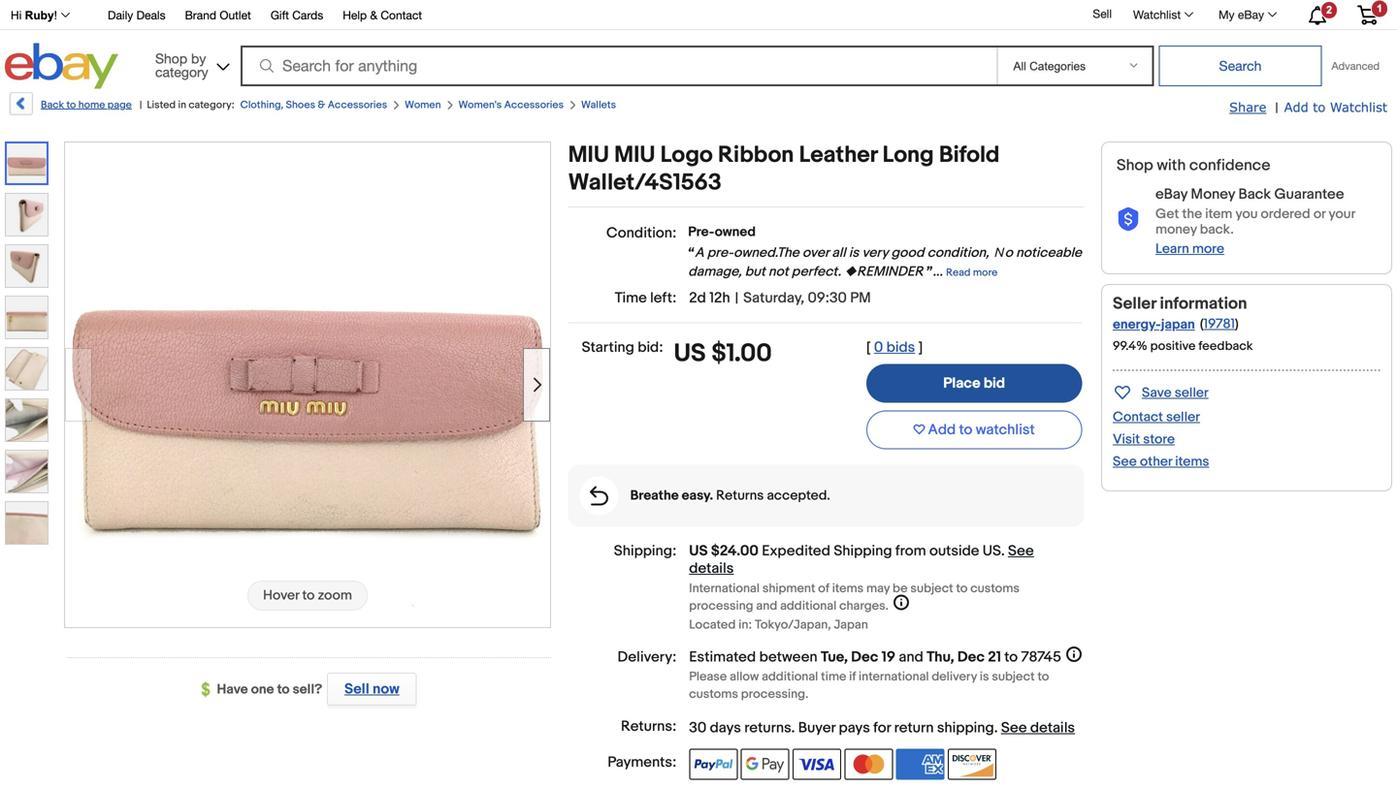 Task type: vqa. For each thing, say whether or not it's contained in the screenshot.
More to the left
yes



Task type: describe. For each thing, give the bounding box(es) containing it.
picture 8 of 8 image
[[6, 503, 48, 544]]

2 button
[[1292, 1, 1342, 28]]

1 miu from the left
[[568, 142, 609, 169]]

none submit inside shop by category banner
[[1159, 46, 1322, 86]]

american express image
[[896, 750, 945, 781]]

japan
[[834, 618, 868, 633]]

delivery:
[[618, 649, 677, 667]]

1 horizontal spatial .
[[994, 720, 998, 738]]

shipment
[[763, 582, 816, 597]]

miu miu logo ribbon leather long bifold wallet/4s1563
[[568, 142, 1000, 197]]

if
[[849, 670, 856, 685]]

see details link for expedited shipping from outside us .
[[689, 543, 1034, 578]]

2 accessories from the left
[[504, 99, 564, 112]]

details inside the see details
[[689, 560, 734, 578]]

item
[[1205, 206, 1233, 223]]

estimated between tue, dec 19 and thu, dec 21 to 78745
[[689, 649, 1062, 667]]

share
[[1230, 99, 1267, 115]]

customs inside international shipment of items may be subject to customs processing and additional charges.
[[971, 582, 1020, 597]]

picture 1 of 8 image
[[7, 144, 47, 183]]

energy-japan link
[[1113, 317, 1195, 333]]

"
[[688, 245, 695, 262]]

subject inside the please allow additional time if international delivery is subject to customs processing.
[[992, 670, 1035, 685]]

my
[[1219, 8, 1235, 21]]

expedited shipping from outside us .
[[762, 543, 1008, 560]]

watchlist inside account navigation
[[1133, 8, 1181, 21]]

customs inside the please allow additional time if international delivery is subject to customs processing.
[[689, 688, 738, 703]]

outlet
[[220, 8, 251, 22]]

is inside the please allow additional time if international delivery is subject to customs processing.
[[980, 670, 989, 685]]

read
[[946, 267, 971, 279]]

2 vertical spatial see
[[1001, 720, 1027, 738]]

brand outlet
[[185, 8, 251, 22]]

see details
[[689, 543, 1034, 578]]

the
[[1182, 206, 1202, 223]]

a
[[695, 245, 704, 262]]

picture 2 of 8 image
[[6, 194, 48, 236]]

1
[[1377, 2, 1383, 14]]

place
[[943, 375, 981, 393]]

0 vertical spatial back
[[41, 99, 64, 112]]

us for us $1.00
[[674, 339, 706, 369]]

master card image
[[845, 750, 893, 781]]

to inside international shipment of items may be subject to customs processing and additional charges.
[[956, 582, 968, 597]]

◆reminder
[[844, 264, 923, 280]]

or
[[1314, 206, 1326, 223]]

from
[[896, 543, 926, 560]]

good
[[891, 245, 924, 262]]

time
[[821, 670, 847, 685]]

| inside us $1.00 main content
[[735, 290, 739, 307]]

japan
[[1161, 317, 1195, 333]]

guarantee
[[1275, 186, 1344, 203]]

"
[[926, 264, 933, 280]]

return
[[894, 720, 934, 738]]

bid:
[[638, 339, 663, 357]]

ebay inside ebay money back guarantee get the item you ordered or your money back. learn more
[[1156, 186, 1188, 203]]

other
[[1140, 454, 1172, 471]]

bifold
[[939, 142, 1000, 169]]

| listed in category:
[[140, 99, 234, 112]]

women link
[[405, 99, 441, 112]]

allow
[[730, 670, 759, 685]]

confidence
[[1190, 156, 1271, 175]]

picture 4 of 8 image
[[6, 297, 48, 339]]

hi ruby !
[[11, 9, 57, 22]]

Search for anything text field
[[244, 48, 993, 84]]

more inside " ... read more
[[973, 267, 998, 279]]

back to home page link
[[8, 92, 132, 122]]

damage,
[[688, 264, 742, 280]]

dollar sign image
[[201, 683, 217, 698]]

may
[[867, 582, 890, 597]]

picture 5 of 8 image
[[6, 348, 48, 390]]

cards
[[292, 8, 323, 22]]

watchlist inside share | add to watchlist
[[1330, 99, 1388, 115]]

to right 21
[[1005, 649, 1018, 667]]

watchlist
[[976, 422, 1035, 439]]

read more link
[[946, 264, 998, 280]]

add inside share | add to watchlist
[[1284, 99, 1309, 115]]

noticeable
[[1016, 245, 1082, 262]]

feedback
[[1199, 339, 1253, 354]]

sell link
[[1084, 7, 1121, 20]]

with details__icon image for ebay money back guarantee
[[1117, 208, 1140, 232]]

watchlist link
[[1123, 3, 1202, 26]]

payments:
[[608, 754, 677, 772]]

positive
[[1150, 339, 1196, 354]]

for
[[874, 720, 891, 738]]

save
[[1142, 385, 1172, 402]]

help
[[343, 8, 367, 22]]

save seller
[[1142, 385, 1209, 402]]

to inside share | add to watchlist
[[1313, 99, 1326, 115]]

outside
[[930, 543, 980, 560]]

daily
[[108, 8, 133, 22]]

pm
[[850, 290, 871, 307]]

gift cards
[[271, 8, 323, 22]]

starting bid:
[[582, 339, 663, 357]]

over
[[802, 245, 829, 262]]

shop by category banner
[[0, 0, 1393, 94]]

wallets
[[581, 99, 616, 112]]

saturday,
[[743, 290, 805, 307]]

your
[[1329, 206, 1355, 223]]

women's accessories link
[[458, 99, 564, 112]]

have one to sell?
[[217, 682, 322, 699]]

19
[[882, 649, 896, 667]]

shipping:
[[614, 543, 677, 560]]

home
[[78, 99, 105, 112]]

1 dec from the left
[[851, 649, 879, 667]]

(
[[1200, 316, 1204, 333]]

contact seller link
[[1113, 409, 1200, 426]]

19781
[[1204, 316, 1235, 333]]

1 horizontal spatial details
[[1030, 720, 1075, 738]]

ｎo
[[992, 245, 1013, 262]]

logo
[[660, 142, 713, 169]]

with
[[1157, 156, 1186, 175]]

long
[[883, 142, 934, 169]]

2
[[1326, 4, 1332, 16]]

pays
[[839, 720, 870, 738]]

place bid
[[943, 375, 1005, 393]]

bid
[[984, 375, 1005, 393]]

2 miu from the left
[[614, 142, 655, 169]]

paypal image
[[689, 750, 738, 781]]

back inside ebay money back guarantee get the item you ordered or your money back. learn more
[[1239, 186, 1271, 203]]

but
[[745, 264, 765, 280]]

discover image
[[948, 750, 997, 781]]

sell?
[[293, 682, 322, 699]]

0 horizontal spatial |
[[140, 99, 142, 112]]

ruby
[[25, 9, 54, 22]]

78745
[[1021, 649, 1062, 667]]

ribbon
[[718, 142, 794, 169]]

ebay inside account navigation
[[1238, 8, 1264, 21]]

additional inside international shipment of items may be subject to customs processing and additional charges.
[[780, 599, 837, 614]]

add to watchlist button
[[866, 411, 1082, 450]]

...
[[933, 264, 943, 280]]

miu miu logo ribbon leather long bifold wallet/4s1563 - picture 1 of 8 image
[[65, 140, 550, 626]]

breathe easy. returns accepted.
[[630, 488, 830, 505]]

to inside button
[[959, 422, 973, 439]]



Task type: locate. For each thing, give the bounding box(es) containing it.
. up discover image
[[994, 720, 998, 738]]

| right 12h
[[735, 290, 739, 307]]

breathe
[[630, 488, 679, 505]]

contact inside the contact seller visit store see other items
[[1113, 409, 1163, 426]]

0 vertical spatial ebay
[[1238, 8, 1264, 21]]

condition,
[[927, 245, 989, 262]]

seller for save
[[1175, 385, 1209, 402]]

to
[[66, 99, 76, 112], [1313, 99, 1326, 115], [959, 422, 973, 439], [956, 582, 968, 597], [1005, 649, 1018, 667], [1038, 670, 1049, 685], [277, 682, 290, 699]]

1 horizontal spatial &
[[370, 8, 378, 22]]

0 horizontal spatial more
[[973, 267, 998, 279]]

to down 78745
[[1038, 670, 1049, 685]]

visit store link
[[1113, 432, 1175, 448]]

shop by category button
[[146, 43, 234, 85]]

1 horizontal spatial add
[[1284, 99, 1309, 115]]

1 horizontal spatial and
[[899, 649, 924, 667]]

0 vertical spatial details
[[689, 560, 734, 578]]

1 horizontal spatial watchlist
[[1330, 99, 1388, 115]]

1 vertical spatial and
[[899, 649, 924, 667]]

pre-
[[707, 245, 734, 262]]

0 horizontal spatial and
[[756, 599, 777, 614]]

details up 'international'
[[689, 560, 734, 578]]

1 horizontal spatial with details__icon image
[[1117, 208, 1140, 232]]

see right outside
[[1008, 543, 1034, 560]]

seller inside the contact seller visit store see other items
[[1166, 409, 1200, 426]]

0 vertical spatial items
[[1175, 454, 1210, 471]]

customs
[[971, 582, 1020, 597], [689, 688, 738, 703]]

$1.00
[[712, 339, 772, 369]]

shipping
[[834, 543, 892, 560]]

ordered
[[1261, 206, 1311, 223]]

us $1.00
[[674, 339, 772, 369]]

!
[[54, 9, 57, 22]]

& right 'help'
[[370, 8, 378, 22]]

dec up if
[[851, 649, 879, 667]]

0 vertical spatial see
[[1113, 454, 1137, 471]]

shop inside shop by category
[[155, 50, 187, 66]]

buyer
[[798, 720, 836, 738]]

perfect.
[[792, 264, 841, 280]]

21
[[988, 649, 1001, 667]]

| right share button
[[1275, 100, 1279, 116]]

subject
[[911, 582, 954, 597], [992, 670, 1035, 685]]

1 vertical spatial see
[[1008, 543, 1034, 560]]

wallets link
[[581, 99, 616, 112]]

in:
[[739, 618, 752, 633]]

wallet/4s1563
[[568, 169, 722, 197]]

back up you
[[1239, 186, 1271, 203]]

30 days returns . buyer pays for return shipping . see details
[[689, 720, 1075, 738]]

additional down between
[[762, 670, 818, 685]]

details down 78745
[[1030, 720, 1075, 738]]

us for us $24.00
[[689, 543, 708, 560]]

sell inside account navigation
[[1093, 7, 1112, 20]]

1 horizontal spatial accessories
[[504, 99, 564, 112]]

1 vertical spatial sell
[[344, 681, 369, 699]]

gift
[[271, 8, 289, 22]]

to left watchlist at the bottom
[[959, 422, 973, 439]]

shipping
[[937, 720, 994, 738]]

0 bids link
[[874, 339, 915, 357]]

bids
[[887, 339, 915, 357]]

back left home
[[41, 99, 64, 112]]

located
[[689, 618, 736, 633]]

daily deals link
[[108, 5, 166, 27]]

see down visit
[[1113, 454, 1137, 471]]

see inside the contact seller visit store see other items
[[1113, 454, 1137, 471]]

0 vertical spatial sell
[[1093, 7, 1112, 20]]

1 vertical spatial is
[[980, 670, 989, 685]]

to down outside
[[956, 582, 968, 597]]

add inside button
[[928, 422, 956, 439]]

0 vertical spatial watchlist
[[1133, 8, 1181, 21]]

1 vertical spatial ebay
[[1156, 186, 1188, 203]]

1 vertical spatial watchlist
[[1330, 99, 1388, 115]]

see details link for 30 days returns . buyer pays for return shipping . see details
[[1001, 720, 1075, 738]]

09:30
[[808, 290, 847, 307]]

save seller button
[[1113, 381, 1209, 404]]

pre-owned
[[688, 224, 756, 241]]

19781 link
[[1204, 316, 1235, 333]]

with details__icon image for breathe easy.
[[590, 487, 609, 506]]

charges.
[[839, 599, 889, 614]]

and inside international shipment of items may be subject to customs processing and additional charges.
[[756, 599, 777, 614]]

to right one
[[277, 682, 290, 699]]

left:
[[650, 290, 677, 307]]

items up charges.
[[832, 582, 864, 597]]

shop with confidence
[[1117, 156, 1271, 175]]

0 horizontal spatial items
[[832, 582, 864, 597]]

| left 'listed'
[[140, 99, 142, 112]]

subject down 21
[[992, 670, 1035, 685]]

shop by category
[[155, 50, 208, 80]]

expedited
[[762, 543, 831, 560]]

accessories right shoes
[[328, 99, 387, 112]]

back.
[[1200, 222, 1234, 238]]

0 vertical spatial subject
[[911, 582, 954, 597]]

ebay up 'get'
[[1156, 186, 1188, 203]]

1 vertical spatial items
[[832, 582, 864, 597]]

see details link down 78745
[[1001, 720, 1075, 738]]

1 horizontal spatial back
[[1239, 186, 1271, 203]]

1 horizontal spatial customs
[[971, 582, 1020, 597]]

0 vertical spatial seller
[[1175, 385, 1209, 402]]

0 horizontal spatial &
[[318, 99, 325, 112]]

1 horizontal spatial subject
[[992, 670, 1035, 685]]

0 horizontal spatial subject
[[911, 582, 954, 597]]

more inside ebay money back guarantee get the item you ordered or your money back. learn more
[[1192, 241, 1225, 258]]

0 horizontal spatial is
[[849, 245, 859, 262]]

2 horizontal spatial .
[[1001, 543, 1005, 560]]

items inside the contact seller visit store see other items
[[1175, 454, 1210, 471]]

seller for contact
[[1166, 409, 1200, 426]]

watchlist down advanced link
[[1330, 99, 1388, 115]]

seller down save seller
[[1166, 409, 1200, 426]]

0 vertical spatial add
[[1284, 99, 1309, 115]]

1 vertical spatial back
[[1239, 186, 1271, 203]]

international
[[859, 670, 929, 685]]

located in: tokyo/japan, japan
[[689, 618, 868, 633]]

0 vertical spatial additional
[[780, 599, 837, 614]]

0 vertical spatial see details link
[[689, 543, 1034, 578]]

returns
[[744, 720, 791, 738]]

add to watchlist
[[928, 422, 1035, 439]]

0 horizontal spatial .
[[791, 720, 795, 738]]

1 vertical spatial seller
[[1166, 409, 1200, 426]]

additional inside the please allow additional time if international delivery is subject to customs processing.
[[762, 670, 818, 685]]

shop left by
[[155, 50, 187, 66]]

brand
[[185, 8, 216, 22]]

sell left now
[[344, 681, 369, 699]]

. right outside
[[1001, 543, 1005, 560]]

to left home
[[66, 99, 76, 112]]

sell for sell now
[[344, 681, 369, 699]]

subject inside international shipment of items may be subject to customs processing and additional charges.
[[911, 582, 954, 597]]

picture 6 of 8 image
[[6, 400, 48, 442]]

see details link
[[689, 543, 1034, 578], [1001, 720, 1075, 738]]

items right other
[[1175, 454, 1210, 471]]

1 vertical spatial see details link
[[1001, 720, 1075, 738]]

sell left watchlist link
[[1093, 7, 1112, 20]]

0 vertical spatial more
[[1192, 241, 1225, 258]]

1 vertical spatial more
[[973, 267, 998, 279]]

international shipment of items may be subject to customs processing and additional charges.
[[689, 582, 1020, 614]]

you
[[1236, 206, 1258, 223]]

2 horizontal spatial |
[[1275, 100, 1279, 116]]

0 vertical spatial contact
[[381, 8, 422, 22]]

watchlist
[[1133, 8, 1181, 21], [1330, 99, 1388, 115]]

details
[[689, 560, 734, 578], [1030, 720, 1075, 738]]

advanced link
[[1322, 47, 1390, 85]]

and right 19
[[899, 649, 924, 667]]

0 vertical spatial customs
[[971, 582, 1020, 597]]

& right shoes
[[318, 99, 325, 112]]

accessories right women's
[[504, 99, 564, 112]]

with details__icon image left 'get'
[[1117, 208, 1140, 232]]

1 vertical spatial contact
[[1113, 409, 1163, 426]]

account navigation
[[0, 0, 1393, 30]]

1 horizontal spatial is
[[980, 670, 989, 685]]

1 accessories from the left
[[328, 99, 387, 112]]

women's
[[458, 99, 502, 112]]

0 horizontal spatial contact
[[381, 8, 422, 22]]

see inside the see details
[[1008, 543, 1034, 560]]

of
[[818, 582, 830, 597]]

1 horizontal spatial contact
[[1113, 409, 1163, 426]]

customs down "please"
[[689, 688, 738, 703]]

shop for shop with confidence
[[1117, 156, 1154, 175]]

watchlist right sell "link"
[[1133, 8, 1181, 21]]

visit
[[1113, 432, 1140, 448]]

1 horizontal spatial sell
[[1093, 7, 1112, 20]]

0 horizontal spatial shop
[[155, 50, 187, 66]]

30
[[689, 720, 707, 738]]

. left buyer
[[791, 720, 795, 738]]

0 vertical spatial and
[[756, 599, 777, 614]]

&
[[370, 8, 378, 22], [318, 99, 325, 112]]

1 vertical spatial additional
[[762, 670, 818, 685]]

time left:
[[615, 290, 677, 307]]

shoes
[[286, 99, 315, 112]]

more down back.
[[1192, 241, 1225, 258]]

us $1.00 main content
[[568, 142, 1084, 789]]

0 vertical spatial &
[[370, 8, 378, 22]]

1 vertical spatial shop
[[1117, 156, 1154, 175]]

items inside international shipment of items may be subject to customs processing and additional charges.
[[832, 582, 864, 597]]

miu left 'logo'
[[614, 142, 655, 169]]

1 vertical spatial &
[[318, 99, 325, 112]]

one
[[251, 682, 274, 699]]

processing.
[[741, 688, 809, 703]]

dec
[[851, 649, 879, 667], [958, 649, 985, 667]]

contact seller visit store see other items
[[1113, 409, 1210, 471]]

and up located in: tokyo/japan, japan
[[756, 599, 777, 614]]

ebay money back guarantee get the item you ordered or your money back. learn more
[[1156, 186, 1355, 258]]

0 horizontal spatial miu
[[568, 142, 609, 169]]

0 horizontal spatial add
[[928, 422, 956, 439]]

customs down outside
[[971, 582, 1020, 597]]

]
[[919, 339, 923, 357]]

" ... read more
[[926, 264, 998, 280]]

picture 3 of 8 image
[[6, 246, 48, 287]]

0 horizontal spatial customs
[[689, 688, 738, 703]]

page
[[108, 99, 132, 112]]

accessories
[[328, 99, 387, 112], [504, 99, 564, 112]]

1 horizontal spatial ebay
[[1238, 8, 1264, 21]]

seller
[[1113, 294, 1156, 314]]

& inside help & contact link
[[370, 8, 378, 22]]

see
[[1113, 454, 1137, 471], [1008, 543, 1034, 560], [1001, 720, 1027, 738]]

1 horizontal spatial miu
[[614, 142, 655, 169]]

1 vertical spatial add
[[928, 422, 956, 439]]

returns
[[716, 488, 764, 505]]

is down 21
[[980, 670, 989, 685]]

0 horizontal spatial ebay
[[1156, 186, 1188, 203]]

see details link up may
[[689, 543, 1034, 578]]

dec left 21
[[958, 649, 985, 667]]

0 horizontal spatial dec
[[851, 649, 879, 667]]

more down ｎo
[[973, 267, 998, 279]]

)
[[1235, 316, 1239, 333]]

add down place
[[928, 422, 956, 439]]

0 horizontal spatial sell
[[344, 681, 369, 699]]

miu down wallets
[[568, 142, 609, 169]]

is right all
[[849, 245, 859, 262]]

category
[[155, 64, 208, 80]]

1 horizontal spatial more
[[1192, 241, 1225, 258]]

| inside share | add to watchlist
[[1275, 100, 1279, 116]]

0 horizontal spatial details
[[689, 560, 734, 578]]

to inside the please allow additional time if international delivery is subject to customs processing.
[[1038, 670, 1049, 685]]

1 horizontal spatial |
[[735, 290, 739, 307]]

0 horizontal spatial watchlist
[[1133, 8, 1181, 21]]

with details__icon image left breathe
[[590, 487, 609, 506]]

add to watchlist link
[[1284, 99, 1388, 116]]

us right outside
[[983, 543, 1001, 560]]

with details__icon image inside us $1.00 main content
[[590, 487, 609, 506]]

additional down of
[[780, 599, 837, 614]]

picture 7 of 8 image
[[6, 451, 48, 493]]

0 vertical spatial is
[[849, 245, 859, 262]]

my ebay
[[1219, 8, 1264, 21]]

2 dec from the left
[[958, 649, 985, 667]]

1 horizontal spatial dec
[[958, 649, 985, 667]]

shop left with
[[1117, 156, 1154, 175]]

1 vertical spatial with details__icon image
[[590, 487, 609, 506]]

1 vertical spatial subject
[[992, 670, 1035, 685]]

information
[[1160, 294, 1247, 314]]

visa image
[[793, 750, 841, 781]]

add right share on the top right of page
[[1284, 99, 1309, 115]]

seller right the save
[[1175, 385, 1209, 402]]

is inside " a pre-owned.the over all is very good condition, ｎo noticeable damage, but not perfect.  ◆reminder
[[849, 245, 859, 262]]

us right bid:
[[674, 339, 706, 369]]

women
[[405, 99, 441, 112]]

1 horizontal spatial items
[[1175, 454, 1210, 471]]

owned
[[715, 224, 756, 241]]

contact inside account navigation
[[381, 8, 422, 22]]

contact right 'help'
[[381, 8, 422, 22]]

subject right be at the right
[[911, 582, 954, 597]]

0 horizontal spatial accessories
[[328, 99, 387, 112]]

contact up visit store link
[[1113, 409, 1163, 426]]

shop for shop by category
[[155, 50, 187, 66]]

None submit
[[1159, 46, 1322, 86]]

starting
[[582, 339, 635, 357]]

1 horizontal spatial shop
[[1117, 156, 1154, 175]]

1 vertical spatial customs
[[689, 688, 738, 703]]

energy-
[[1113, 317, 1161, 333]]

0 horizontal spatial back
[[41, 99, 64, 112]]

ebay right my
[[1238, 8, 1264, 21]]

1 vertical spatial details
[[1030, 720, 1075, 738]]

delivery
[[932, 670, 977, 685]]

sell for sell
[[1093, 7, 1112, 20]]

google pay image
[[741, 750, 790, 781]]

0 horizontal spatial with details__icon image
[[590, 487, 609, 506]]

1 link
[[1346, 0, 1390, 28]]

more
[[1192, 241, 1225, 258], [973, 267, 998, 279]]

0 vertical spatial with details__icon image
[[1117, 208, 1140, 232]]

seller inside button
[[1175, 385, 1209, 402]]

us left $24.00
[[689, 543, 708, 560]]

to down advanced link
[[1313, 99, 1326, 115]]

clothing, shoes & accessories
[[240, 99, 387, 112]]

with details__icon image
[[1117, 208, 1140, 232], [590, 487, 609, 506]]

0 vertical spatial shop
[[155, 50, 187, 66]]

see right shipping
[[1001, 720, 1027, 738]]



